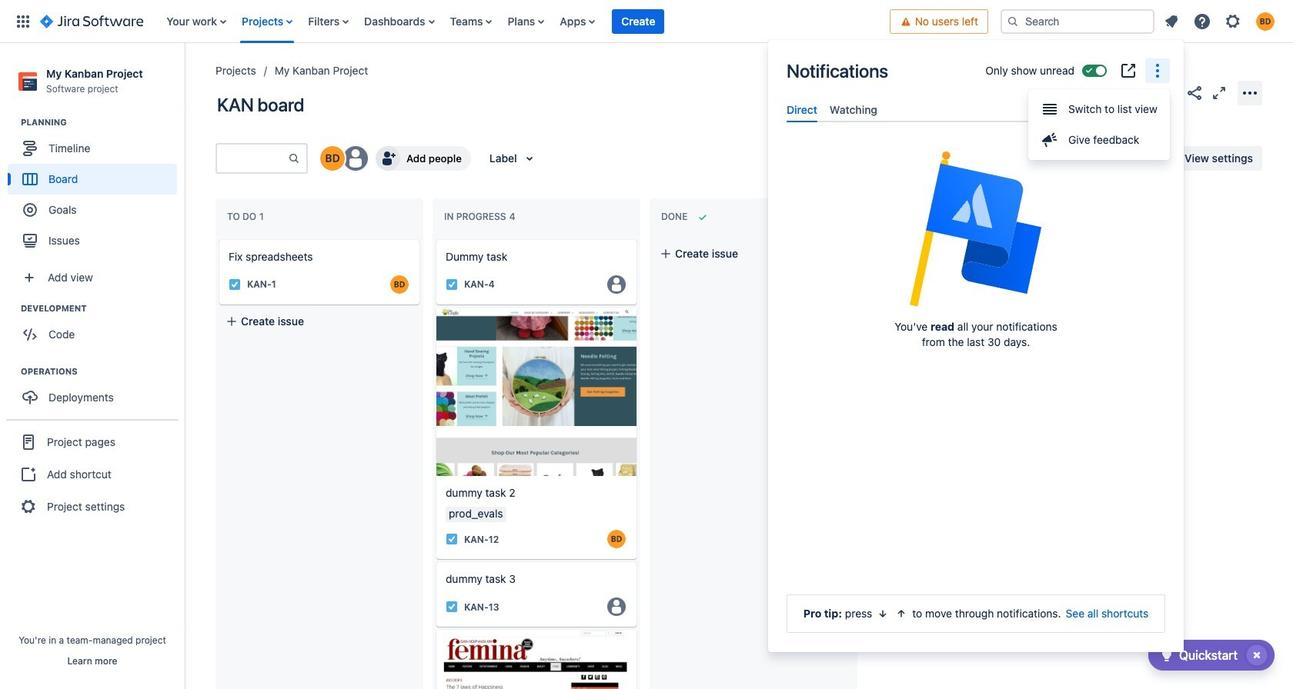Task type: locate. For each thing, give the bounding box(es) containing it.
tab panel
[[781, 123, 1172, 136]]

open notifications in a new tab image
[[1119, 62, 1138, 80]]

group for operations icon
[[8, 366, 184, 418]]

0 vertical spatial heading
[[21, 116, 184, 129]]

tab list
[[781, 97, 1172, 123]]

operations image
[[2, 363, 21, 381]]

task image
[[446, 534, 458, 546]]

search image
[[1007, 15, 1019, 27]]

arrow up image
[[896, 608, 908, 620]]

list
[[159, 0, 890, 43], [1158, 7, 1284, 35]]

1 horizontal spatial list
[[1158, 7, 1284, 35]]

dialog
[[768, 40, 1184, 653]]

0 horizontal spatial list
[[159, 0, 890, 43]]

2 heading from the top
[[21, 303, 184, 315]]

3 heading from the top
[[21, 366, 184, 378]]

jira software image
[[40, 12, 143, 30], [40, 12, 143, 30]]

enter full screen image
[[1210, 84, 1229, 102]]

Search field
[[1001, 9, 1155, 33]]

import image
[[978, 149, 996, 168]]

dismiss quickstart image
[[1245, 644, 1269, 668]]

2 vertical spatial heading
[[21, 366, 184, 378]]

primary element
[[9, 0, 890, 43]]

group
[[1028, 89, 1170, 160], [8, 116, 184, 261], [8, 303, 184, 355], [8, 366, 184, 418], [6, 420, 179, 529]]

task image down task image
[[446, 602, 458, 614]]

group for planning image
[[8, 116, 184, 261]]

1 heading from the top
[[21, 116, 184, 129]]

more actions image
[[1241, 84, 1259, 102]]

notifications image
[[1162, 12, 1181, 30]]

banner
[[0, 0, 1293, 43]]

more image
[[1149, 62, 1167, 80]]

in progress element
[[444, 211, 519, 223]]

task image
[[229, 279, 241, 291], [446, 279, 458, 291], [446, 602, 458, 614]]

list item
[[612, 0, 665, 43]]

appswitcher icon image
[[14, 12, 32, 30]]

development image
[[2, 300, 21, 318]]

heading
[[21, 116, 184, 129], [21, 303, 184, 315], [21, 366, 184, 378]]

to do element
[[227, 211, 267, 223]]

goal image
[[23, 203, 37, 217]]

task image down the to do element
[[229, 279, 241, 291]]

star kan board image
[[1161, 84, 1179, 102]]

help image
[[1193, 12, 1212, 30]]

1 vertical spatial heading
[[21, 303, 184, 315]]

None search field
[[1001, 9, 1155, 33]]



Task type: describe. For each thing, give the bounding box(es) containing it.
settings image
[[1224, 12, 1242, 30]]

heading for planning image
[[21, 116, 184, 129]]

create issue image
[[209, 229, 227, 248]]

check image
[[1158, 647, 1176, 665]]

Search this board text field
[[217, 145, 288, 172]]

arrow down image
[[877, 608, 889, 620]]

task image down "in progress" element
[[446, 279, 458, 291]]

heading for development 'icon'
[[21, 303, 184, 315]]

add people image
[[379, 149, 397, 168]]

sidebar element
[[0, 43, 185, 690]]

heading for operations icon
[[21, 366, 184, 378]]

your profile and settings image
[[1256, 12, 1275, 30]]

group for development 'icon'
[[8, 303, 184, 355]]

sidebar navigation image
[[168, 62, 202, 92]]

planning image
[[2, 113, 21, 132]]



